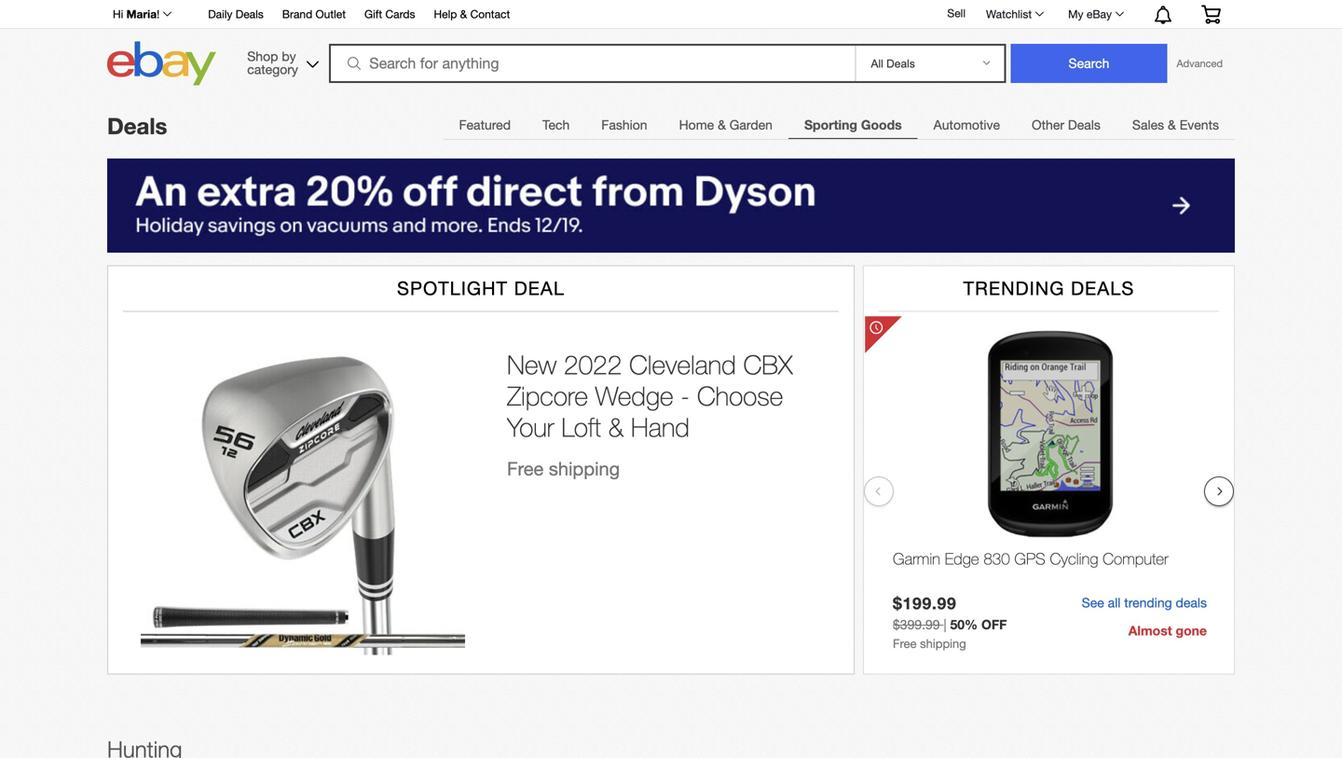 Task type: locate. For each thing, give the bounding box(es) containing it.
sales
[[1133, 117, 1165, 132]]

almost gone
[[1129, 623, 1207, 638]]

& for home
[[718, 117, 726, 132]]

deals inside menu bar
[[1068, 117, 1101, 132]]

0 vertical spatial shipping
[[549, 458, 620, 480]]

ebay
[[1087, 7, 1112, 21]]

edge
[[945, 549, 980, 568]]

0 vertical spatial free
[[507, 458, 544, 480]]

help & contact link
[[434, 5, 510, 25]]

deal
[[514, 277, 565, 299]]

1 horizontal spatial shipping
[[920, 636, 967, 651]]

deals inside account navigation
[[236, 7, 264, 21]]

almost
[[1129, 623, 1173, 638]]

cycling
[[1050, 549, 1099, 568]]

&
[[460, 7, 467, 21], [718, 117, 726, 132], [1168, 117, 1177, 132], [609, 412, 624, 442]]

-
[[681, 380, 690, 411]]

brand outlet
[[282, 7, 346, 21]]

contact
[[470, 7, 510, 21]]

garmin edge 830 gps cycling computer
[[893, 549, 1169, 568]]

menu bar
[[443, 105, 1235, 144]]

my
[[1069, 7, 1084, 21]]

trending
[[1125, 595, 1173, 610]]

& inside account navigation
[[460, 7, 467, 21]]

off
[[982, 617, 1007, 632]]

loft
[[562, 412, 601, 442]]

& right home
[[718, 117, 726, 132]]

1 horizontal spatial free
[[893, 636, 917, 651]]

see
[[1082, 595, 1105, 610]]

1 vertical spatial free
[[893, 636, 917, 651]]

free down your
[[507, 458, 544, 480]]

gps
[[1015, 549, 1046, 568]]

spotlight deal
[[397, 277, 565, 299]]

deals for daily
[[236, 7, 264, 21]]

830
[[984, 549, 1010, 568]]

free
[[507, 458, 544, 480], [893, 636, 917, 651]]

shipping
[[549, 458, 620, 480], [920, 636, 967, 651]]

fashion link
[[586, 106, 663, 144]]

home
[[679, 117, 714, 132]]

garden
[[730, 117, 773, 132]]

shipping down |
[[920, 636, 967, 651]]

!
[[157, 7, 160, 21]]

gone
[[1176, 623, 1207, 638]]

garmin edge 830 gps cycling computer link
[[893, 549, 1207, 591]]

your shopping cart image
[[1201, 5, 1222, 24]]

shipping down loft
[[549, 458, 620, 480]]

daily deals
[[208, 7, 264, 21]]

& right loft
[[609, 412, 624, 442]]

tab list
[[443, 105, 1235, 144]]

$399.99 | 50% off free shipping
[[893, 617, 1007, 651]]

automotive link
[[918, 106, 1016, 144]]

by
[[282, 48, 296, 64]]

gift cards
[[365, 7, 415, 21]]

see all trending deals
[[1082, 595, 1207, 610]]

shop by category button
[[239, 41, 323, 82]]

brand outlet link
[[282, 5, 346, 25]]

tech
[[543, 117, 570, 132]]

sporting
[[805, 117, 858, 132]]

gift
[[365, 7, 382, 21]]

0 horizontal spatial shipping
[[549, 458, 620, 480]]

$399.99
[[893, 617, 940, 632]]

daily
[[208, 7, 233, 21]]

sell
[[948, 7, 966, 20]]

cleveland
[[629, 349, 736, 380]]

free down $399.99
[[893, 636, 917, 651]]

shop
[[247, 48, 278, 64]]

$199.99
[[893, 593, 957, 613]]

2022
[[564, 349, 622, 380]]

hi
[[113, 7, 123, 21]]

deals
[[236, 7, 264, 21], [107, 112, 167, 139], [1068, 117, 1101, 132], [1071, 277, 1135, 299]]

help
[[434, 7, 457, 21]]

maria
[[126, 7, 157, 21]]

cards
[[386, 7, 415, 21]]

trending deals
[[964, 277, 1135, 299]]

new
[[507, 349, 557, 380]]

& right sales
[[1168, 117, 1177, 132]]

& right the help
[[460, 7, 467, 21]]

deals
[[1176, 595, 1207, 610]]

sell link
[[939, 7, 974, 20]]

all
[[1108, 595, 1121, 610]]

events
[[1180, 117, 1220, 132]]

shop by category
[[247, 48, 298, 77]]

None submit
[[1011, 44, 1168, 83]]

featured
[[459, 117, 511, 132]]

1 vertical spatial shipping
[[920, 636, 967, 651]]

0 horizontal spatial free
[[507, 458, 544, 480]]

spotlight
[[397, 277, 508, 299]]

wedge
[[595, 380, 674, 411]]

50%
[[951, 617, 978, 632]]



Task type: vqa. For each thing, say whether or not it's contained in the screenshot.
FOR
no



Task type: describe. For each thing, give the bounding box(es) containing it.
free inside $399.99 | 50% off free shipping
[[893, 636, 917, 651]]

fashion
[[602, 117, 648, 132]]

other deals
[[1032, 117, 1101, 132]]

deals for trending
[[1071, 277, 1135, 299]]

deals link
[[107, 112, 167, 139]]

home & garden link
[[663, 106, 789, 144]]

my ebay
[[1069, 7, 1112, 21]]

outlet
[[316, 7, 346, 21]]

|
[[944, 617, 947, 632]]

sporting goods link
[[789, 106, 918, 144]]

menu bar containing featured
[[443, 105, 1235, 144]]

gift cards link
[[365, 5, 415, 25]]

tab list containing featured
[[443, 105, 1235, 144]]

hi maria !
[[113, 7, 160, 21]]

your
[[507, 412, 554, 442]]

shipping inside $399.99 | 50% off free shipping
[[920, 636, 967, 651]]

zipcore
[[507, 380, 588, 411]]

Search for anything text field
[[332, 46, 852, 81]]

shop by category banner
[[103, 0, 1235, 90]]

computer
[[1103, 549, 1169, 568]]

none submit inside the 'shop by category' "banner"
[[1011, 44, 1168, 83]]

tech link
[[527, 106, 586, 144]]

& for help
[[460, 7, 467, 21]]

new 2022 cleveland cbx zipcore wedge - choose your loft & hand link
[[507, 349, 835, 443]]

& for sales
[[1168, 117, 1177, 132]]

an extra 20% off direct from dyson holiday savings on vacuums and more. ends 12/19. image
[[107, 159, 1235, 253]]

sales & events
[[1133, 117, 1220, 132]]

goods
[[861, 117, 902, 132]]

sales & events link
[[1117, 106, 1235, 144]]

watchlist link
[[976, 3, 1053, 25]]

advanced link
[[1168, 45, 1233, 82]]

see all trending deals link
[[1082, 595, 1207, 611]]

other
[[1032, 117, 1065, 132]]

account navigation
[[103, 0, 1235, 29]]

free shipping
[[507, 458, 620, 480]]

my ebay link
[[1058, 3, 1133, 25]]

deals for other
[[1068, 117, 1101, 132]]

new 2022 cleveland cbx zipcore wedge - choose your loft & hand
[[507, 349, 793, 442]]

daily deals link
[[208, 5, 264, 25]]

watchlist
[[986, 7, 1032, 21]]

brand
[[282, 7, 313, 21]]

garmin
[[893, 549, 941, 568]]

& inside new 2022 cleveland cbx zipcore wedge - choose your loft & hand
[[609, 412, 624, 442]]

cbx
[[744, 349, 793, 380]]

sporting goods
[[805, 117, 902, 132]]

hand
[[631, 412, 690, 442]]

other deals link
[[1016, 106, 1117, 144]]

trending
[[964, 277, 1065, 299]]

advanced
[[1177, 57, 1223, 69]]

home & garden
[[679, 117, 773, 132]]

choose
[[697, 380, 783, 411]]

featured link
[[443, 106, 527, 144]]

help & contact
[[434, 7, 510, 21]]

category
[[247, 62, 298, 77]]

automotive
[[934, 117, 1000, 132]]



